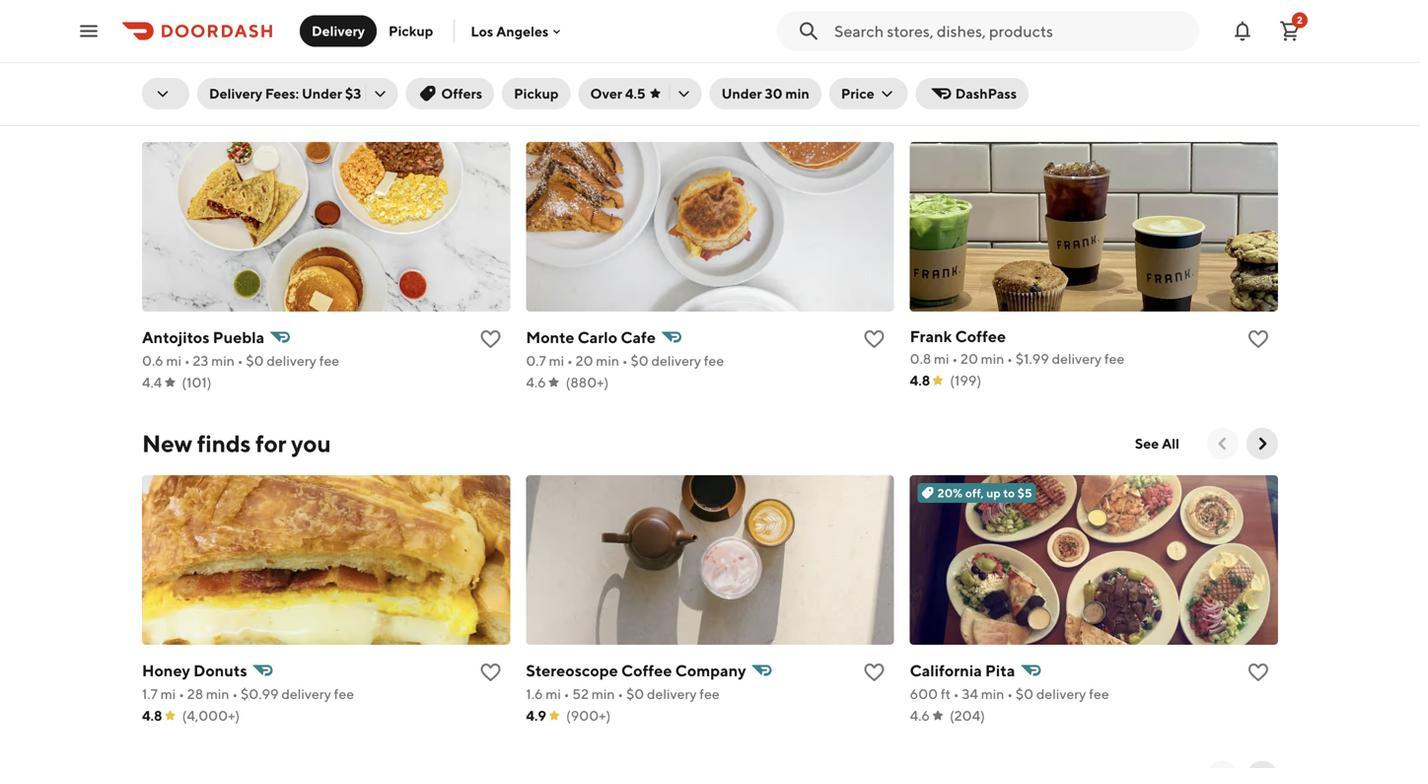 Task type: describe. For each thing, give the bounding box(es) containing it.
antojitos
[[142, 328, 210, 347]]

1.6
[[526, 686, 543, 702]]

frank
[[910, 327, 952, 346]]

mi for stereoscope coffee company
[[546, 686, 561, 702]]

delivery for california pita
[[1036, 686, 1086, 702]]

$3
[[345, 85, 361, 102]]

min for 600 ft • 34 min • $​0 delivery fee
[[981, 686, 1004, 702]]

delivery inside 1.7 mi • 19 min • $0.99 delivery fee 4.8
[[279, 19, 329, 36]]

1 vertical spatial you
[[291, 430, 331, 458]]

1 under from the left
[[302, 85, 342, 102]]

4.6 for monte carlo cafe
[[526, 374, 546, 391]]

dashpass button
[[916, 78, 1029, 109]]

fee for stereoscope coffee company
[[700, 686, 720, 702]]

min for 1.7 mi • 19 min • $0.99 delivery fee 4.8
[[204, 19, 227, 36]]

min inside button
[[785, 85, 810, 102]]

(900+)
[[566, 708, 611, 724]]

delivery inside the frank coffee 0.8 mi • 20 min • $1.99 delivery fee
[[1052, 351, 1102, 367]]

previous button of carousel image
[[1213, 434, 1233, 454]]

23
[[193, 353, 209, 369]]

delivery for delivery
[[312, 23, 365, 39]]

0 vertical spatial pickup button
[[377, 15, 445, 47]]

4.8 for 1.7 mi • 28 min • $0.99 delivery fee
[[142, 708, 162, 724]]

over 4.5 button
[[578, 78, 702, 109]]

4.6 for california pita
[[910, 708, 930, 724]]

Store search: begin typing to search for stores available on DoorDash text field
[[834, 20, 1187, 42]]

• left 19
[[179, 19, 184, 36]]

0.7
[[526, 353, 546, 369]]

delivery for stereoscope coffee company
[[647, 686, 697, 702]]

• down stereoscope coffee company
[[618, 686, 623, 702]]

los
[[471, 23, 493, 39]]

0.6
[[142, 353, 163, 369]]

under 30 min
[[722, 85, 810, 102]]

angeles
[[496, 23, 549, 39]]

1.7 mi • 28 min • $0.99 delivery fee
[[142, 686, 354, 702]]

coffee for frank
[[955, 327, 1006, 346]]

under inside button
[[722, 85, 762, 102]]

28
[[187, 686, 203, 702]]

honey
[[142, 661, 190, 680]]

4.8 for 0.8 mi • 20 min • $1.99 delivery fee
[[910, 372, 930, 389]]

$​0 for pita
[[1016, 686, 1034, 702]]

next button of carousel image
[[1253, 434, 1272, 454]]

2
[[1297, 14, 1303, 26]]

19
[[187, 19, 201, 36]]

mi inside the frank coffee 0.8 mi • 20 min • $1.99 delivery fee
[[934, 351, 949, 367]]

20 inside the frank coffee 0.8 mi • 20 min • $1.99 delivery fee
[[961, 351, 978, 367]]

52
[[572, 686, 589, 702]]

stereoscope
[[526, 661, 618, 680]]

fastest near you link
[[142, 95, 319, 126]]

600 ft • 34 min • $​0 delivery fee
[[910, 686, 1109, 702]]

4.9
[[526, 708, 546, 724]]

puebla
[[213, 328, 265, 347]]

4.8 inside 1.7 mi • 19 min • $0.99 delivery fee 4.8
[[142, 41, 162, 57]]

click to add this store to your saved list image for stereoscope coffee company
[[863, 661, 886, 684]]

fee for antojitos puebla
[[319, 353, 339, 369]]

click to add this store to your saved list image for california pita
[[1247, 661, 1270, 684]]

1 vertical spatial pickup
[[514, 85, 559, 102]]

honey donuts
[[142, 661, 247, 680]]

min inside the frank coffee 0.8 mi • 20 min • $1.99 delivery fee
[[981, 351, 1004, 367]]

coffee for stereoscope
[[621, 661, 672, 680]]

(101)
[[182, 374, 212, 391]]

20%
[[938, 486, 963, 500]]

1 vertical spatial pickup button
[[502, 78, 571, 109]]

click to add this store to your saved list image for honey donuts
[[479, 661, 502, 684]]

frank coffee 0.8 mi • 20 min • $1.99 delivery fee
[[910, 327, 1125, 367]]

los angeles
[[471, 23, 549, 39]]

• left 28
[[179, 686, 184, 702]]

• left '23'
[[184, 353, 190, 369]]

delivery fees: under $3
[[209, 85, 361, 102]]

fastest
[[142, 96, 221, 124]]

under 30 min button
[[710, 78, 821, 109]]

min for 0.6 mi • 23 min • $​0 delivery fee
[[211, 353, 235, 369]]

to
[[1003, 486, 1015, 500]]

finds
[[197, 430, 251, 458]]

4.4
[[142, 374, 162, 391]]

600
[[910, 686, 938, 702]]

• left 52
[[564, 686, 570, 702]]

1.7 mi • 19 min • $0.99 delivery fee 4.8
[[142, 19, 352, 57]]

$5
[[1018, 486, 1032, 500]]

see
[[1135, 435, 1159, 452]]

mi for antojitos puebla
[[166, 353, 182, 369]]



Task type: locate. For each thing, give the bounding box(es) containing it.
(4,000+)
[[182, 708, 240, 724]]

• down puebla
[[237, 353, 243, 369]]

click to add this store to your saved list image
[[479, 327, 502, 351]]

0 horizontal spatial pickup button
[[377, 15, 445, 47]]

4.6 down 600
[[910, 708, 930, 724]]

fee inside 1.7 mi • 19 min • $0.99 delivery fee 4.8
[[332, 19, 352, 36]]

$0.99 down donuts
[[241, 686, 279, 702]]

delivery
[[279, 19, 329, 36], [1052, 351, 1102, 367], [267, 353, 316, 369], [651, 353, 701, 369], [281, 686, 331, 702], [647, 686, 697, 702], [1036, 686, 1086, 702]]

pickup left the los
[[389, 23, 433, 39]]

2 1.7 from the top
[[142, 686, 158, 702]]

(880+)
[[566, 374, 609, 391]]

0 horizontal spatial 20
[[576, 353, 593, 369]]

1 vertical spatial $0.99
[[241, 686, 279, 702]]

1 vertical spatial 4.6
[[910, 708, 930, 724]]

0.7 mi • 20 min • $​0 delivery fee
[[526, 353, 724, 369]]

fees:
[[265, 85, 299, 102]]

(204)
[[950, 708, 985, 724]]

carlo
[[578, 328, 618, 347]]

$1.99
[[1016, 351, 1049, 367]]

30
[[765, 85, 783, 102]]

mi down honey
[[161, 686, 176, 702]]

min right 34
[[981, 686, 1004, 702]]

1 horizontal spatial under
[[722, 85, 762, 102]]

min down carlo
[[596, 353, 619, 369]]

click to add this store to your saved list image for monte carlo cafe
[[863, 327, 886, 351]]

price button
[[829, 78, 908, 109]]

under
[[302, 85, 342, 102], [722, 85, 762, 102]]

0 horizontal spatial delivery
[[209, 85, 262, 102]]

delivery inside delivery button
[[312, 23, 365, 39]]

see all link
[[1123, 428, 1191, 460]]

see all
[[1135, 435, 1180, 452]]

1.7 inside 1.7 mi • 19 min • $0.99 delivery fee 4.8
[[142, 19, 158, 36]]

click to add this store to your saved list image
[[863, 327, 886, 351], [1247, 327, 1270, 351], [479, 661, 502, 684], [863, 661, 886, 684], [1247, 661, 1270, 684]]

delivery for honey donuts
[[281, 686, 331, 702]]

mi right 1.6
[[546, 686, 561, 702]]

$0.99 inside 1.7 mi • 19 min • $0.99 delivery fee 4.8
[[238, 19, 276, 36]]

1 horizontal spatial pickup button
[[502, 78, 571, 109]]

0 vertical spatial pickup
[[389, 23, 433, 39]]

1 1.7 from the top
[[142, 19, 158, 36]]

under left 30
[[722, 85, 762, 102]]

$0.99 right 19
[[238, 19, 276, 36]]

1 items, open order cart image
[[1278, 19, 1302, 43]]

mi for monte carlo cafe
[[549, 353, 564, 369]]

mi right 0.7
[[549, 353, 564, 369]]

delivery for antojitos puebla
[[267, 353, 316, 369]]

1 horizontal spatial delivery
[[312, 23, 365, 39]]

0 vertical spatial $0.99
[[238, 19, 276, 36]]

coffee inside the frank coffee 0.8 mi • 20 min • $1.99 delivery fee
[[955, 327, 1006, 346]]

min up the (199)
[[981, 351, 1004, 367]]

coffee up the (199)
[[955, 327, 1006, 346]]

$​0 for carlo
[[631, 353, 649, 369]]

fee
[[332, 19, 352, 36], [1105, 351, 1125, 367], [319, 353, 339, 369], [704, 353, 724, 369], [334, 686, 354, 702], [700, 686, 720, 702], [1089, 686, 1109, 702]]

20 up the (199)
[[961, 351, 978, 367]]

delivery button
[[300, 15, 377, 47]]

coffee up 1.6 mi • 52 min • $​0 delivery fee
[[621, 661, 672, 680]]

0 horizontal spatial under
[[302, 85, 342, 102]]

4.8 down honey
[[142, 708, 162, 724]]

min right 30
[[785, 85, 810, 102]]

new finds for you
[[142, 430, 331, 458]]

$0.99 for 19
[[238, 19, 276, 36]]

min
[[204, 19, 227, 36], [785, 85, 810, 102], [981, 351, 1004, 367], [211, 353, 235, 369], [596, 353, 619, 369], [206, 686, 229, 702], [592, 686, 615, 702], [981, 686, 1004, 702]]

• up the (199)
[[952, 351, 958, 367]]

20
[[961, 351, 978, 367], [576, 353, 593, 369]]

new
[[142, 430, 192, 458]]

mi
[[161, 19, 176, 36], [934, 351, 949, 367], [166, 353, 182, 369], [549, 353, 564, 369], [161, 686, 176, 702], [546, 686, 561, 702]]

mi right 0.8
[[934, 351, 949, 367]]

up
[[986, 486, 1001, 500]]

• up the (880+)
[[567, 353, 573, 369]]

ft
[[941, 686, 951, 702]]

4.6 down 0.7
[[526, 374, 546, 391]]

min right 52
[[592, 686, 615, 702]]

0 horizontal spatial 4.6
[[526, 374, 546, 391]]

0 vertical spatial 4.8
[[142, 41, 162, 57]]

0 horizontal spatial coffee
[[621, 661, 672, 680]]

$​0 down stereoscope coffee company
[[626, 686, 644, 702]]

min for 1.6 mi • 52 min • $​0 delivery fee
[[592, 686, 615, 702]]

delivery
[[312, 23, 365, 39], [209, 85, 262, 102]]

delivery up "$3"
[[312, 23, 365, 39]]

cafe
[[621, 328, 656, 347]]

pickup button down angeles
[[502, 78, 571, 109]]

1 horizontal spatial 4.6
[[910, 708, 930, 724]]

min for 0.7 mi • 20 min • $​0 delivery fee
[[596, 353, 619, 369]]

offers
[[441, 85, 482, 102]]

near
[[226, 96, 274, 124]]

offers button
[[406, 78, 494, 109]]

for
[[255, 430, 286, 458]]

min right 19
[[204, 19, 227, 36]]

0 vertical spatial 1.7
[[142, 19, 158, 36]]

mi inside 1.7 mi • 19 min • $0.99 delivery fee 4.8
[[161, 19, 176, 36]]

pita
[[985, 661, 1015, 680]]

0 horizontal spatial pickup
[[389, 23, 433, 39]]

monte carlo cafe
[[526, 328, 656, 347]]

•
[[179, 19, 184, 36], [230, 19, 236, 36], [952, 351, 958, 367], [1007, 351, 1013, 367], [184, 353, 190, 369], [237, 353, 243, 369], [567, 353, 573, 369], [622, 353, 628, 369], [179, 686, 184, 702], [232, 686, 238, 702], [564, 686, 570, 702], [618, 686, 623, 702], [953, 686, 959, 702], [1007, 686, 1013, 702]]

company
[[675, 661, 746, 680]]

$0.99 for 28
[[241, 686, 279, 702]]

4.8 right open menu image
[[142, 41, 162, 57]]

2 under from the left
[[722, 85, 762, 102]]

pickup
[[389, 23, 433, 39], [514, 85, 559, 102]]

0.8
[[910, 351, 931, 367]]

min for 1.7 mi • 28 min • $0.99 delivery fee
[[206, 686, 229, 702]]

mi for honey donuts
[[161, 686, 176, 702]]

1 horizontal spatial 20
[[961, 351, 978, 367]]

0 vertical spatial delivery
[[312, 23, 365, 39]]

1.7 left 19
[[142, 19, 158, 36]]

4.5
[[625, 85, 646, 102]]

1.7 for 1.7 mi • 19 min • $0.99 delivery fee 4.8
[[142, 19, 158, 36]]

mi left 19
[[161, 19, 176, 36]]

price
[[841, 85, 875, 102]]

• left the $1.99
[[1007, 351, 1013, 367]]

fee for california pita
[[1089, 686, 1109, 702]]

california pita
[[910, 661, 1015, 680]]

under left "$3"
[[302, 85, 342, 102]]

1.7 down honey
[[142, 686, 158, 702]]

antojitos puebla
[[142, 328, 265, 347]]

mi right 0.6 in the left of the page
[[166, 353, 182, 369]]

1 horizontal spatial pickup
[[514, 85, 559, 102]]

34
[[962, 686, 978, 702]]

min right 28
[[206, 686, 229, 702]]

1 vertical spatial 4.8
[[910, 372, 930, 389]]

off,
[[965, 486, 984, 500]]

$​0 for coffee
[[626, 686, 644, 702]]

1.6 mi • 52 min • $​0 delivery fee
[[526, 686, 720, 702]]

donuts
[[193, 661, 247, 680]]

(199)
[[950, 372, 982, 389]]

delivery for monte carlo cafe
[[651, 353, 701, 369]]

monte
[[526, 328, 574, 347]]

you right near
[[279, 96, 319, 124]]

pickup button
[[377, 15, 445, 47], [502, 78, 571, 109]]

$​0 down puebla
[[246, 353, 264, 369]]

fee inside the frank coffee 0.8 mi • 20 min • $1.99 delivery fee
[[1105, 351, 1125, 367]]

1.7 for 1.7 mi • 28 min • $0.99 delivery fee
[[142, 686, 158, 702]]

fee for monte carlo cafe
[[704, 353, 724, 369]]

0 vertical spatial you
[[279, 96, 319, 124]]

• down donuts
[[232, 686, 238, 702]]

stereoscope coffee company
[[526, 661, 746, 680]]

california
[[910, 661, 982, 680]]

0.6 mi • 23 min • $​0 delivery fee
[[142, 353, 339, 369]]

1 vertical spatial 1.7
[[142, 686, 158, 702]]

4.8 down 0.8
[[910, 372, 930, 389]]

1 vertical spatial delivery
[[209, 85, 262, 102]]

1 horizontal spatial coffee
[[955, 327, 1006, 346]]

$​0
[[246, 353, 264, 369], [631, 353, 649, 369], [626, 686, 644, 702], [1016, 686, 1034, 702]]

1.7
[[142, 19, 158, 36], [142, 686, 158, 702]]

delivery for delivery fees: under $3
[[209, 85, 262, 102]]

min right '23'
[[211, 353, 235, 369]]

• down "cafe"
[[622, 353, 628, 369]]

all
[[1162, 435, 1180, 452]]

$​0 right 34
[[1016, 686, 1034, 702]]

0 vertical spatial 4.6
[[526, 374, 546, 391]]

over
[[590, 85, 622, 102]]

open menu image
[[77, 19, 101, 43]]

1 vertical spatial coffee
[[621, 661, 672, 680]]

2 vertical spatial 4.8
[[142, 708, 162, 724]]

over 4.5
[[590, 85, 646, 102]]

fee for honey donuts
[[334, 686, 354, 702]]

• down pita at the bottom right of the page
[[1007, 686, 1013, 702]]

pickup down angeles
[[514, 85, 559, 102]]

pickup button left the los
[[377, 15, 445, 47]]

fastest near you
[[142, 96, 319, 124]]

20 up the (880+)
[[576, 353, 593, 369]]

you
[[279, 96, 319, 124], [291, 430, 331, 458]]

you right for at left bottom
[[291, 430, 331, 458]]

notification bell image
[[1231, 19, 1255, 43]]

$​0 for puebla
[[246, 353, 264, 369]]

min inside 1.7 mi • 19 min • $0.99 delivery fee 4.8
[[204, 19, 227, 36]]

$​0 down "cafe"
[[631, 353, 649, 369]]

4.8
[[142, 41, 162, 57], [910, 372, 930, 389], [142, 708, 162, 724]]

$0.99
[[238, 19, 276, 36], [241, 686, 279, 702]]

delivery left the fees:
[[209, 85, 262, 102]]

2 button
[[1270, 11, 1310, 51]]

20% off, up to $5
[[938, 486, 1032, 500]]

0 vertical spatial coffee
[[955, 327, 1006, 346]]

• right ft
[[953, 686, 959, 702]]

• right 19
[[230, 19, 236, 36]]

dashpass
[[955, 85, 1017, 102]]

los angeles button
[[471, 23, 564, 39]]

new finds for you link
[[142, 428, 331, 460]]



Task type: vqa. For each thing, say whether or not it's contained in the screenshot.
1.7
yes



